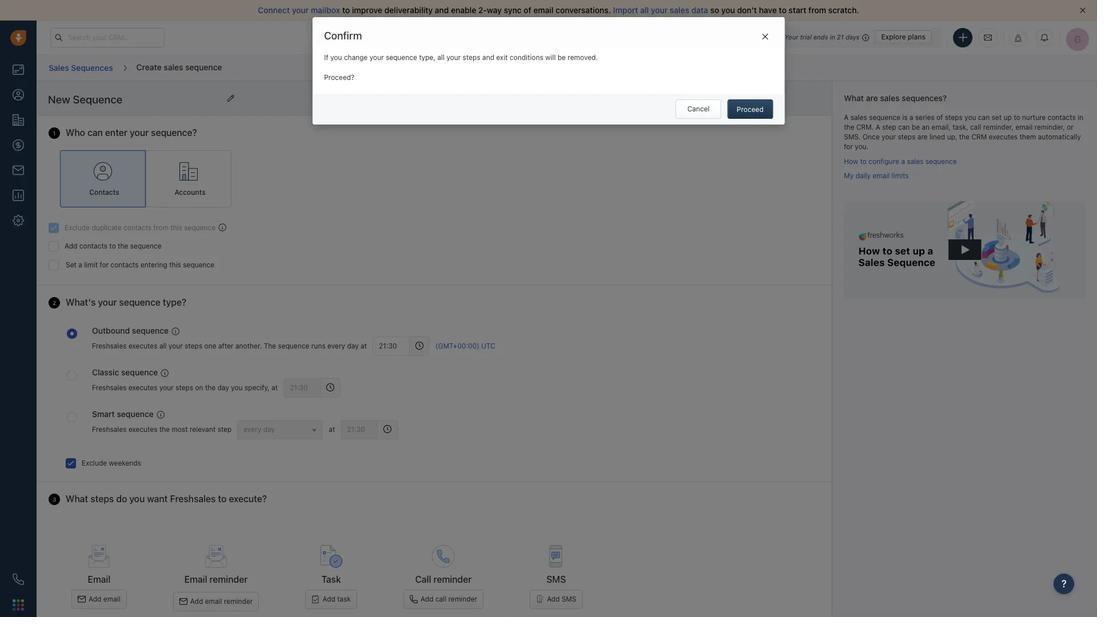 Task type: vqa. For each thing, say whether or not it's contained in the screenshot.
container_WX8MsF4aQZ5i3RN1 image
no



Task type: locate. For each thing, give the bounding box(es) containing it.
1 vertical spatial all
[[438, 53, 445, 62]]

for inside a sales sequence is a series of steps you can set up to nurture contacts in the crm. a step can be an email, task, call reminder, email reminder, or sms. once your steps are lined up, the crm executes them automatically for you.
[[844, 142, 853, 151]]

for
[[844, 142, 853, 151], [100, 261, 109, 269]]

of right the sync
[[524, 5, 532, 15]]

proceed
[[737, 105, 764, 114]]

1 vertical spatial exclude
[[82, 459, 107, 467]]

add
[[65, 242, 77, 250], [89, 595, 101, 604], [323, 595, 336, 604], [421, 595, 434, 604], [547, 595, 560, 604], [190, 597, 203, 606]]

1 horizontal spatial a
[[876, 123, 881, 131]]

runs
[[311, 342, 326, 351]]

sequences?
[[902, 93, 947, 103]]

the left most
[[159, 425, 170, 434]]

1 reminder, from the left
[[984, 123, 1014, 131]]

1 vertical spatial be
[[912, 123, 920, 131]]

1 vertical spatial from
[[154, 224, 169, 232]]

executes down <span class=" ">sales reps can use this for prospecting and account-based selling e.g. following up with event attendees</span> icon
[[129, 425, 158, 434]]

who can enter your sequence?
[[66, 128, 197, 138]]

classic
[[92, 368, 119, 377]]

from
[[809, 5, 827, 15], [154, 224, 169, 232]]

1 vertical spatial for
[[100, 261, 109, 269]]

your right change
[[370, 53, 384, 62]]

a right is
[[910, 113, 914, 122]]

for right limit
[[100, 261, 109, 269]]

a up sms.
[[844, 113, 849, 122]]

Search your CRM... text field
[[50, 28, 165, 47]]

what for what steps do you want freshsales to execute?
[[66, 494, 88, 504]]

freshsales
[[92, 342, 127, 351], [92, 384, 127, 392], [92, 425, 127, 434], [170, 494, 216, 504]]

step right relevant
[[218, 425, 232, 434]]

will
[[546, 53, 556, 62]]

a up "once" on the right top of page
[[876, 123, 881, 131]]

to left execute?
[[218, 494, 227, 504]]

change
[[344, 53, 368, 62]]

2 horizontal spatial at
[[361, 342, 367, 351]]

0 vertical spatial all
[[641, 5, 649, 15]]

steps left one
[[185, 342, 203, 351]]

call
[[971, 123, 982, 131], [436, 595, 447, 604]]

reminder inside "button"
[[224, 597, 253, 606]]

0 horizontal spatial call
[[436, 595, 447, 604]]

nurture
[[1023, 113, 1046, 122]]

who
[[66, 128, 85, 138]]

contacts up or
[[1048, 113, 1076, 122]]

0 vertical spatial for
[[844, 142, 853, 151]]

email up add email reminder "button"
[[184, 575, 207, 585]]

you right 'if'
[[331, 53, 342, 62]]

2 vertical spatial a
[[78, 261, 82, 269]]

in
[[830, 33, 836, 41], [1078, 113, 1084, 122]]

call inside button
[[436, 595, 447, 604]]

crm.
[[857, 123, 874, 131]]

to right how
[[861, 157, 867, 166]]

smart
[[92, 409, 115, 419]]

1 vertical spatial of
[[937, 113, 944, 122]]

2 vertical spatial all
[[159, 342, 167, 351]]

task,
[[953, 123, 969, 131]]

reminder, down set
[[984, 123, 1014, 131]]

my daily email limits
[[844, 172, 909, 180]]

day down specify,
[[263, 425, 275, 434]]

0 horizontal spatial every
[[244, 425, 261, 434]]

of inside a sales sequence is a series of steps you can set up to nurture contacts in the crm. a step can be an email, task, call reminder, email reminder, or sms. once your steps are lined up, the crm executes them automatically for you.
[[937, 113, 944, 122]]

task
[[337, 595, 351, 604]]

what for what are sales sequences?
[[844, 93, 864, 103]]

executes down classic sequence
[[129, 384, 158, 392]]

1 horizontal spatial at
[[329, 425, 335, 434]]

0 horizontal spatial of
[[524, 5, 532, 15]]

every down specify,
[[244, 425, 261, 434]]

0 horizontal spatial day
[[218, 384, 229, 392]]

<span class=" ">sales reps can use this for prospecting and account-based selling e.g. following up with event attendees</span> image
[[157, 411, 165, 419]]

sms
[[547, 575, 566, 585], [562, 595, 577, 604]]

of up email,
[[937, 113, 944, 122]]

day
[[347, 342, 359, 351], [218, 384, 229, 392], [263, 425, 275, 434]]

2 horizontal spatial day
[[347, 342, 359, 351]]

to inside a sales sequence is a series of steps you can set up to nurture contacts in the crm. a step can be an email, task, call reminder, email reminder, or sms. once your steps are lined up, the crm executes them automatically for you.
[[1014, 113, 1021, 122]]

reminder up add call reminder
[[434, 575, 472, 585]]

set
[[992, 113, 1002, 122]]

series
[[916, 113, 935, 122]]

1 vertical spatial a
[[876, 123, 881, 131]]

1 horizontal spatial are
[[918, 133, 928, 141]]

freshsales down smart
[[92, 425, 127, 434]]

executes for outbound sequence
[[129, 342, 158, 351]]

limit
[[84, 261, 98, 269]]

0 vertical spatial from
[[809, 5, 827, 15]]

1 vertical spatial at
[[272, 384, 278, 392]]

executes
[[989, 133, 1018, 141], [129, 342, 158, 351], [129, 384, 158, 392], [129, 425, 158, 434]]

0 horizontal spatial from
[[154, 224, 169, 232]]

want
[[147, 494, 168, 504]]

1 horizontal spatial call
[[971, 123, 982, 131]]

a up limits
[[902, 157, 906, 166]]

an
[[922, 123, 930, 131]]

be right will
[[558, 53, 566, 62]]

2 horizontal spatial all
[[641, 5, 649, 15]]

call inside a sales sequence is a series of steps you can set up to nurture contacts in the crm. a step can be an email, task, call reminder, email reminder, or sms. once your steps are lined up, the crm executes them automatically for you.
[[971, 123, 982, 131]]

all right type,
[[438, 53, 445, 62]]

way
[[487, 5, 502, 15]]

0 horizontal spatial email
[[88, 575, 111, 585]]

1 horizontal spatial email
[[184, 575, 207, 585]]

email up add email button
[[88, 575, 111, 585]]

freshsales down outbound
[[92, 342, 127, 351]]

your right what's
[[98, 297, 117, 308]]

for down sms.
[[844, 142, 853, 151]]

trial
[[801, 33, 812, 41]]

2 horizontal spatial a
[[910, 113, 914, 122]]

2 vertical spatial at
[[329, 425, 335, 434]]

to right up
[[1014, 113, 1021, 122]]

1 vertical spatial and
[[483, 53, 495, 62]]

what's your sequence type?
[[66, 297, 186, 308]]

1 horizontal spatial all
[[438, 53, 445, 62]]

this down the accounts
[[170, 224, 182, 232]]

to left start at the right top of the page
[[779, 5, 787, 15]]

every inside button
[[244, 425, 261, 434]]

and inside the confirm dialog
[[483, 53, 495, 62]]

add call reminder
[[421, 595, 477, 604]]

0 vertical spatial a
[[844, 113, 849, 122]]

what right 3
[[66, 494, 88, 504]]

0 horizontal spatial what
[[66, 494, 88, 504]]

smart sequence
[[92, 409, 154, 419]]

your left mailbox
[[292, 5, 309, 15]]

import
[[613, 5, 638, 15]]

<span class=" ">sales reps can use this for weekly check-ins with leads and to run renewal campaigns e.g. renewing a contract</span> image
[[161, 369, 169, 377]]

0 horizontal spatial in
[[830, 33, 836, 41]]

ends
[[814, 33, 829, 41]]

freshsales down the classic
[[92, 384, 127, 392]]

you right so
[[722, 5, 735, 15]]

2 vertical spatial day
[[263, 425, 275, 434]]

0 vertical spatial a
[[910, 113, 914, 122]]

what
[[844, 93, 864, 103], [66, 494, 88, 504]]

at right every day button
[[329, 425, 335, 434]]

you up task, at the top
[[965, 113, 977, 122]]

steps up task, at the top
[[945, 113, 963, 122]]

sequence right the create on the left of page
[[185, 62, 222, 72]]

reminder,
[[984, 123, 1014, 131], [1035, 123, 1066, 131]]

0 horizontal spatial and
[[435, 5, 449, 15]]

mailbox
[[311, 5, 340, 15]]

contacts
[[1048, 113, 1076, 122], [124, 224, 152, 232], [79, 242, 107, 250], [111, 261, 139, 269]]

every
[[328, 342, 345, 351], [244, 425, 261, 434]]

sequence left <span class=" ">sales reps can use this for weekly check-ins with leads and to run renewal campaigns e.g. renewing a contract</span> icon
[[121, 368, 158, 377]]

your trial ends in 21 days
[[785, 33, 860, 41]]

day right runs
[[347, 342, 359, 351]]

to down 'duplicate'
[[109, 242, 116, 250]]

sequence left is
[[870, 113, 901, 122]]

1 horizontal spatial for
[[844, 142, 853, 151]]

1 vertical spatial sms
[[562, 595, 577, 604]]

contacts
[[89, 188, 119, 197]]

can down is
[[899, 123, 910, 131]]

1 horizontal spatial from
[[809, 5, 827, 15]]

1 horizontal spatial and
[[483, 53, 495, 62]]

1 horizontal spatial what
[[844, 93, 864, 103]]

0 vertical spatial exclude
[[65, 224, 90, 232]]

your right "once" on the right top of page
[[882, 133, 896, 141]]

add inside "button"
[[190, 597, 203, 606]]

if
[[324, 53, 329, 62]]

reminder down email reminder on the left of page
[[224, 597, 253, 606]]

call down call reminder in the left of the page
[[436, 595, 447, 604]]

1 vertical spatial this
[[169, 261, 181, 269]]

you inside a sales sequence is a series of steps you can set up to nurture contacts in the crm. a step can be an email, task, call reminder, email reminder, or sms. once your steps are lined up, the crm executes them automatically for you.
[[965, 113, 977, 122]]

1 vertical spatial what
[[66, 494, 88, 504]]

you
[[722, 5, 735, 15], [331, 53, 342, 62], [965, 113, 977, 122], [231, 384, 243, 392], [129, 494, 145, 504]]

are down an
[[918, 133, 928, 141]]

2 email from the left
[[184, 575, 207, 585]]

add email button
[[71, 590, 127, 610]]

conditions
[[510, 53, 544, 62]]

outbound sequence
[[92, 326, 169, 336]]

and
[[435, 5, 449, 15], [483, 53, 495, 62]]

can left set
[[979, 113, 990, 122]]

0 horizontal spatial can
[[88, 128, 103, 138]]

1 horizontal spatial be
[[912, 123, 920, 131]]

executes for smart sequence
[[129, 425, 158, 434]]

1 horizontal spatial a
[[902, 157, 906, 166]]

proceed button
[[728, 99, 773, 119]]

all inside the confirm dialog
[[438, 53, 445, 62]]

enter
[[105, 128, 128, 138]]

are inside a sales sequence is a series of steps you can set up to nurture contacts in the crm. a step can be an email, task, call reminder, email reminder, or sms. once your steps are lined up, the crm executes them automatically for you.
[[918, 133, 928, 141]]

at right specify,
[[272, 384, 278, 392]]

from right start at the right top of the page
[[809, 5, 827, 15]]

classic sequence
[[92, 368, 158, 377]]

add for task
[[323, 595, 336, 604]]

this
[[170, 224, 182, 232], [169, 261, 181, 269]]

1 horizontal spatial every
[[328, 342, 345, 351]]

0 vertical spatial what
[[844, 93, 864, 103]]

in left "21"
[[830, 33, 836, 41]]

1 horizontal spatial can
[[899, 123, 910, 131]]

be left an
[[912, 123, 920, 131]]

set
[[66, 261, 77, 269]]

add email reminder button
[[173, 592, 259, 612]]

0 horizontal spatial are
[[866, 93, 878, 103]]

sequence up the type?
[[183, 261, 214, 269]]

the up sms.
[[844, 123, 855, 131]]

freshsales right want
[[170, 494, 216, 504]]

are up crm.
[[866, 93, 878, 103]]

freshsales executes your steps on the day you specify, at
[[92, 384, 278, 392]]

from up entering
[[154, 224, 169, 232]]

1 horizontal spatial reminder,
[[1035, 123, 1066, 131]]

set a limit for contacts entering this sequence
[[66, 261, 214, 269]]

in up the automatically
[[1078, 113, 1084, 122]]

1 email from the left
[[88, 575, 111, 585]]

2
[[53, 300, 56, 306]]

executes down outbound sequence
[[129, 342, 158, 351]]

a right set
[[78, 261, 82, 269]]

sequence down exclude duplicate contacts from this sequence
[[130, 242, 162, 250]]

your
[[785, 33, 799, 41]]

reminder down call reminder in the left of the page
[[449, 595, 477, 604]]

exclude for exclude weekends
[[82, 459, 107, 467]]

0 horizontal spatial reminder,
[[984, 123, 1014, 131]]

0 vertical spatial call
[[971, 123, 982, 131]]

explore plans
[[882, 33, 926, 41]]

all up <span class=" ">sales reps can use this for weekly check-ins with leads and to run renewal campaigns e.g. renewing a contract</span> icon
[[159, 342, 167, 351]]

1 horizontal spatial step
[[883, 123, 897, 131]]

1 vertical spatial every
[[244, 425, 261, 434]]

add contacts to the sequence
[[65, 242, 162, 250]]

0 horizontal spatial a
[[78, 261, 82, 269]]

0 horizontal spatial at
[[272, 384, 278, 392]]

contacts inside a sales sequence is a series of steps you can set up to nurture contacts in the crm. a step can be an email, task, call reminder, email reminder, or sms. once your steps are lined up, the crm executes them automatically for you.
[[1048, 113, 1076, 122]]

connect your mailbox to improve deliverability and enable 2-way sync of email conversations. import all your sales data so you don't have to start from scratch.
[[258, 5, 860, 15]]

every right runs
[[328, 342, 345, 351]]

exclude left 'duplicate'
[[65, 224, 90, 232]]

relevant
[[190, 425, 216, 434]]

removed.
[[568, 53, 598, 62]]

sales left sequences?
[[881, 93, 900, 103]]

0 vertical spatial be
[[558, 53, 566, 62]]

1 vertical spatial in
[[1078, 113, 1084, 122]]

on
[[195, 384, 203, 392]]

0 vertical spatial step
[[883, 123, 897, 131]]

day right on
[[218, 384, 229, 392]]

after
[[218, 342, 234, 351]]

sales right the create on the left of page
[[164, 62, 183, 72]]

do
[[116, 494, 127, 504]]

this right entering
[[169, 261, 181, 269]]

at right runs
[[361, 342, 367, 351]]

and left exit
[[483, 53, 495, 62]]

of
[[524, 5, 532, 15], [937, 113, 944, 122]]

your inside a sales sequence is a series of steps you can set up to nurture contacts in the crm. a step can be an email, task, call reminder, email reminder, or sms. once your steps are lined up, the crm executes them automatically for you.
[[882, 133, 896, 141]]

every contact has a unique email address, so don't worry about duplication. image
[[218, 223, 226, 231]]

can right "who"
[[88, 128, 103, 138]]

step right crm.
[[883, 123, 897, 131]]

1 vertical spatial call
[[436, 595, 447, 604]]

sales left data
[[670, 5, 690, 15]]

and left enable
[[435, 5, 449, 15]]

exit
[[497, 53, 508, 62]]

sequence down lined
[[926, 157, 957, 166]]

at
[[361, 342, 367, 351], [272, 384, 278, 392], [329, 425, 335, 434]]

sequence left <span class=" ">sales reps can use this for traditional drip campaigns e.g. reengaging with cold prospects</span> image
[[132, 326, 169, 336]]

None text field
[[48, 90, 222, 109]]

0 vertical spatial of
[[524, 5, 532, 15]]

0 vertical spatial day
[[347, 342, 359, 351]]

1 horizontal spatial in
[[1078, 113, 1084, 122]]

the down 'duplicate'
[[118, 242, 128, 250]]

all right import
[[641, 5, 649, 15]]

email inside a sales sequence is a series of steps you can set up to nurture contacts in the crm. a step can be an email, task, call reminder, email reminder, or sms. once your steps are lined up, the crm executes them automatically for you.
[[1016, 123, 1033, 131]]

your
[[292, 5, 309, 15], [651, 5, 668, 15], [370, 53, 384, 62], [447, 53, 461, 62], [130, 128, 149, 138], [882, 133, 896, 141], [98, 297, 117, 308], [169, 342, 183, 351], [159, 384, 174, 392]]

1 horizontal spatial of
[[937, 113, 944, 122]]

1 vertical spatial are
[[918, 133, 928, 141]]

steps
[[463, 53, 481, 62], [945, 113, 963, 122], [898, 133, 916, 141], [185, 342, 203, 351], [176, 384, 193, 392], [91, 494, 114, 504]]

1 horizontal spatial day
[[263, 425, 275, 434]]

sales up crm.
[[851, 113, 868, 122]]

0 horizontal spatial step
[[218, 425, 232, 434]]

steps left on
[[176, 384, 193, 392]]

you right do at the bottom left
[[129, 494, 145, 504]]

2 reminder, from the left
[[1035, 123, 1066, 131]]

executes down up
[[989, 133, 1018, 141]]

1 vertical spatial a
[[902, 157, 906, 166]]

email inside button
[[103, 595, 121, 604]]

<span class=" ">sales reps can use this for traditional drip campaigns e.g. reengaging with cold prospects</span> image
[[172, 328, 180, 336]]

0 horizontal spatial be
[[558, 53, 566, 62]]



Task type: describe. For each thing, give the bounding box(es) containing it.
a inside a sales sequence is a series of steps you can set up to nurture contacts in the crm. a step can be an email, task, call reminder, email reminder, or sms. once your steps are lined up, the crm executes them automatically for you.
[[910, 113, 914, 122]]

days
[[846, 33, 860, 41]]

step inside a sales sequence is a series of steps you can set up to nurture contacts in the crm. a step can be an email, task, call reminder, email reminder, or sms. once your steps are lined up, the crm executes them automatically for you.
[[883, 123, 897, 131]]

sequence left <span class=" ">sales reps can use this for prospecting and account-based selling e.g. following up with event attendees</span> icon
[[117, 409, 154, 419]]

exclude for exclude duplicate contacts from this sequence
[[65, 224, 90, 232]]

3
[[53, 496, 56, 503]]

2 horizontal spatial can
[[979, 113, 990, 122]]

sequence left every contact has a unique email address, so don't worry about duplication. image
[[184, 224, 216, 232]]

sales inside a sales sequence is a series of steps you can set up to nurture contacts in the crm. a step can be an email, task, call reminder, email reminder, or sms. once your steps are lined up, the crm executes them automatically for you.
[[851, 113, 868, 122]]

sequence?
[[151, 128, 197, 138]]

email,
[[932, 123, 951, 131]]

your down <span class=" ">sales reps can use this for weekly check-ins with leads and to run renewal campaigns e.g. renewing a contract</span> icon
[[159, 384, 174, 392]]

21
[[837, 33, 844, 41]]

reminder up add email reminder
[[210, 575, 248, 585]]

cancel button
[[676, 99, 722, 119]]

add email reminder
[[190, 597, 253, 606]]

add for call reminder
[[421, 595, 434, 604]]

(gmt+00:00)
[[436, 342, 480, 351]]

email for email
[[88, 575, 111, 585]]

close image
[[1081, 7, 1086, 13]]

entering
[[141, 261, 167, 269]]

utc
[[481, 342, 496, 351]]

sequence right the
[[278, 342, 310, 351]]

specify,
[[245, 384, 270, 392]]

your right type,
[[447, 53, 461, 62]]

limits
[[892, 172, 909, 180]]

accounts
[[175, 188, 206, 197]]

plans
[[908, 33, 926, 41]]

import all your sales data link
[[613, 5, 711, 15]]

in inside a sales sequence is a series of steps you can set up to nurture contacts in the crm. a step can be an email, task, call reminder, email reminder, or sms. once your steps are lined up, the crm executes them automatically for you.
[[1078, 113, 1084, 122]]

add for sms
[[547, 595, 560, 604]]

you.
[[855, 142, 869, 151]]

freshsales executes the most relevant step
[[92, 425, 232, 434]]

a sales sequence is a series of steps you can set up to nurture contacts in the crm. a step can be an email, task, call reminder, email reminder, or sms. once your steps are lined up, the crm executes them automatically for you.
[[844, 113, 1084, 151]]

them
[[1020, 133, 1037, 141]]

add task button
[[306, 590, 357, 610]]

0 vertical spatial are
[[866, 93, 878, 103]]

(gmt+00:00) utc link
[[436, 341, 496, 351]]

0 vertical spatial sms
[[547, 575, 566, 585]]

email inside "button"
[[205, 597, 222, 606]]

the right on
[[205, 384, 216, 392]]

0 vertical spatial and
[[435, 5, 449, 15]]

sequence inside a sales sequence is a series of steps you can set up to nurture contacts in the crm. a step can be an email, task, call reminder, email reminder, or sms. once your steps are lined up, the crm executes them automatically for you.
[[870, 113, 901, 122]]

add sms button
[[530, 590, 583, 610]]

start
[[789, 5, 807, 15]]

call reminder
[[415, 575, 472, 585]]

you left specify,
[[231, 384, 243, 392]]

type,
[[419, 53, 436, 62]]

email reminder
[[184, 575, 248, 585]]

sequences
[[71, 63, 113, 72]]

explore plans link
[[875, 30, 932, 44]]

configure
[[869, 157, 900, 166]]

sync
[[504, 5, 522, 15]]

once
[[863, 133, 880, 141]]

be inside a sales sequence is a series of steps you can set up to nurture contacts in the crm. a step can be an email, task, call reminder, email reminder, or sms. once your steps are lined up, the crm executes them automatically for you.
[[912, 123, 920, 131]]

0 vertical spatial in
[[830, 33, 836, 41]]

exclude duplicate contacts from this sequence
[[65, 224, 216, 232]]

freshsales executes all your steps one after another. the sequence runs every day at
[[92, 342, 367, 351]]

up,
[[948, 133, 958, 141]]

sales up limits
[[907, 157, 924, 166]]

you inside the confirm dialog
[[331, 53, 342, 62]]

connect your mailbox link
[[258, 5, 342, 15]]

the
[[264, 342, 276, 351]]

sms inside button
[[562, 595, 577, 604]]

improve
[[352, 5, 383, 15]]

add task
[[323, 595, 351, 604]]

accounts link
[[146, 150, 232, 208]]

execute?
[[229, 494, 267, 504]]

add for email
[[89, 595, 101, 604]]

the down task, at the top
[[960, 133, 970, 141]]

your right enter
[[130, 128, 149, 138]]

freshsales for classic
[[92, 384, 127, 392]]

another.
[[236, 342, 262, 351]]

what are sales sequences?
[[844, 93, 947, 103]]

what steps do you want freshsales to execute?
[[66, 494, 267, 504]]

connect
[[258, 5, 290, 15]]

add sms
[[547, 595, 577, 604]]

0 vertical spatial every
[[328, 342, 345, 351]]

sales sequences
[[49, 63, 113, 72]]

freshsales for outbound
[[92, 342, 127, 351]]

most
[[172, 425, 188, 434]]

steps down is
[[898, 133, 916, 141]]

sequence inside the confirm dialog
[[386, 53, 417, 62]]

1 vertical spatial step
[[218, 425, 232, 434]]

duplicate
[[92, 224, 122, 232]]

your down <span class=" ">sales reps can use this for traditional drip campaigns e.g. reengaging with cold prospects</span> image
[[169, 342, 183, 351]]

one
[[204, 342, 216, 351]]

explore
[[882, 33, 906, 41]]

0 vertical spatial at
[[361, 342, 367, 351]]

have
[[759, 5, 777, 15]]

confirm
[[324, 30, 362, 42]]

deliverability
[[385, 5, 433, 15]]

executes for classic sequence
[[129, 384, 158, 392]]

your right import
[[651, 5, 668, 15]]

lined
[[930, 133, 946, 141]]

create
[[136, 62, 162, 72]]

sales sequences link
[[48, 59, 114, 77]]

email for email reminder
[[184, 575, 207, 585]]

0 vertical spatial this
[[170, 224, 182, 232]]

add for email reminder
[[190, 597, 203, 606]]

conversations.
[[556, 5, 611, 15]]

sales
[[49, 63, 69, 72]]

1
[[53, 130, 56, 137]]

send email image
[[984, 32, 992, 42]]

contacts up limit
[[79, 242, 107, 250]]

contacts down add contacts to the sequence
[[111, 261, 139, 269]]

0 horizontal spatial for
[[100, 261, 109, 269]]

2-
[[479, 5, 487, 15]]

exclude weekends
[[82, 459, 141, 467]]

task
[[322, 575, 341, 585]]

proceed?
[[324, 73, 355, 82]]

reminder inside button
[[449, 595, 477, 604]]

contacts up add contacts to the sequence
[[124, 224, 152, 232]]

to right mailbox
[[342, 5, 350, 15]]

executes inside a sales sequence is a series of steps you can set up to nurture contacts in the crm. a step can be an email, task, call reminder, email reminder, or sms. once your steps are lined up, the crm executes them automatically for you.
[[989, 133, 1018, 141]]

don't
[[738, 5, 757, 15]]

scratch.
[[829, 5, 860, 15]]

contacts link
[[60, 150, 146, 208]]

is
[[903, 113, 908, 122]]

be inside the confirm dialog
[[558, 53, 566, 62]]

0 horizontal spatial all
[[159, 342, 167, 351]]

outbound
[[92, 326, 130, 336]]

phone image
[[13, 574, 24, 585]]

1 vertical spatial day
[[218, 384, 229, 392]]

crm
[[972, 133, 987, 141]]

freshsales for smart
[[92, 425, 127, 434]]

freshworks switcher image
[[13, 600, 24, 611]]

what's new image
[[1015, 34, 1023, 42]]

confirm dialog
[[313, 17, 785, 125]]

0 horizontal spatial a
[[844, 113, 849, 122]]

steps inside the confirm dialog
[[463, 53, 481, 62]]

steps left do at the bottom left
[[91, 494, 114, 504]]

type?
[[163, 297, 186, 308]]

phone element
[[7, 568, 30, 591]]

sequence up outbound sequence
[[119, 297, 161, 308]]

how to configure a sales sequence
[[844, 157, 957, 166]]

day inside button
[[263, 425, 275, 434]]



